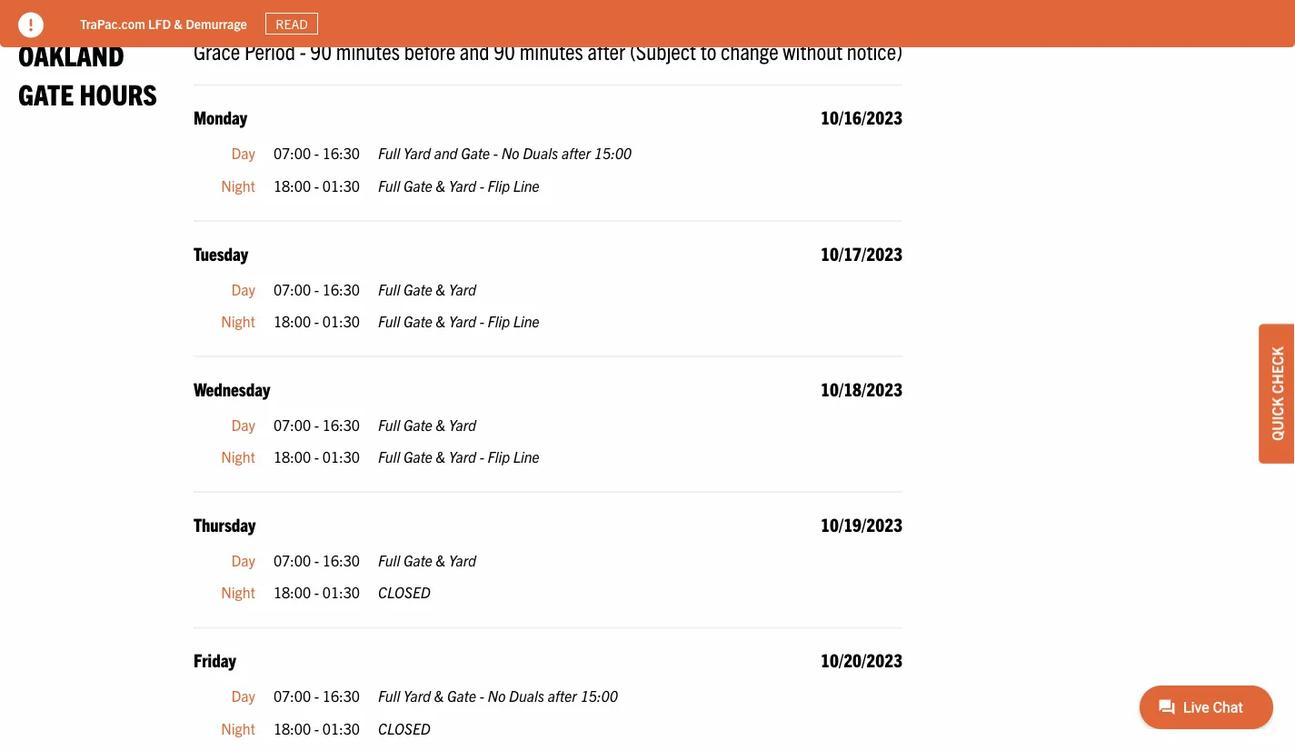 Task type: vqa. For each thing, say whether or not it's contained in the screenshot.


Task type: describe. For each thing, give the bounding box(es) containing it.
after for 10/20/2023
[[548, 687, 577, 705]]

oakland gate hours
[[18, 36, 157, 111]]

07:00 - 16:30 for wednesday
[[274, 416, 360, 434]]

16:30 for thursday
[[323, 551, 360, 569]]

flip for wednesday
[[488, 448, 510, 466]]

thursday
[[194, 513, 256, 536]]

full gate & yard for tuesday
[[378, 280, 477, 298]]

closed for friday
[[378, 719, 431, 738]]

18:00 for tuesday
[[274, 312, 311, 330]]

18:00 for thursday
[[274, 584, 311, 602]]

no for monday
[[502, 144, 520, 162]]

4 full from the top
[[378, 312, 400, 330]]

01:30 for thursday
[[323, 584, 360, 602]]

18:00 - 01:30 for thursday
[[274, 584, 360, 602]]

01:30 for wednesday
[[323, 448, 360, 466]]

check
[[1269, 347, 1287, 394]]

tuesday
[[194, 242, 248, 264]]

night for wednesday
[[221, 448, 255, 466]]

2 full from the top
[[378, 177, 400, 195]]

duals for 10/20/2023
[[509, 687, 545, 705]]

01:30 for tuesday
[[323, 312, 360, 330]]

3 full from the top
[[378, 280, 400, 298]]

18:00 - 01:30 for friday
[[274, 719, 360, 738]]

15:00 for 10/20/2023
[[581, 687, 618, 705]]

flip for tuesday
[[488, 312, 510, 330]]

after for 10/16/2023
[[562, 144, 591, 162]]

read link
[[265, 13, 318, 35]]

0 vertical spatial and
[[460, 36, 490, 65]]

07:00 for wednesday
[[274, 416, 311, 434]]

day for thursday
[[231, 551, 255, 569]]

gate inside oakland gate hours
[[18, 76, 74, 111]]

read
[[276, 15, 308, 32]]

01:30 for monday
[[323, 177, 360, 195]]

trapac.com lfd & demurrage
[[80, 15, 247, 31]]

07:00 - 16:30 for monday
[[274, 144, 360, 162]]

01:30 for friday
[[323, 719, 360, 738]]

full gate & yard - flip line for tuesday
[[378, 312, 540, 330]]

day for friday
[[231, 687, 255, 705]]

10/16/2023
[[821, 106, 903, 129]]

full yard and gate - no duals after 15:00
[[378, 144, 632, 162]]

day for monday
[[231, 144, 255, 162]]

night for thursday
[[221, 584, 255, 602]]

18:00 - 01:30 for tuesday
[[274, 312, 360, 330]]

1 minutes from the left
[[336, 36, 400, 65]]

trapac.com
[[80, 15, 145, 31]]

duals for 10/16/2023
[[523, 144, 559, 162]]

lfd
[[148, 15, 171, 31]]

hours
[[80, 76, 157, 111]]

without
[[783, 36, 843, 65]]

18:00 - 01:30 for monday
[[274, 177, 360, 195]]

full gate & yard for thursday
[[378, 551, 477, 569]]

before
[[404, 36, 456, 65]]

07:00 - 16:30 for thursday
[[274, 551, 360, 569]]

demurrage
[[186, 15, 247, 31]]

10/18/2023
[[821, 377, 903, 400]]

07:00 for friday
[[274, 687, 311, 705]]

10/19/2023
[[821, 513, 903, 536]]

grace period - 90 minutes before and 90 minutes after (subject to change without notice)
[[194, 36, 903, 65]]

16:30 for wednesday
[[323, 416, 360, 434]]



Task type: locate. For each thing, give the bounding box(es) containing it.
night for friday
[[221, 719, 255, 738]]

18:00 for monday
[[274, 177, 311, 195]]

quick
[[1269, 397, 1287, 441]]

5 07:00 from the top
[[274, 687, 311, 705]]

0 vertical spatial line
[[514, 177, 540, 195]]

1 closed from the top
[[378, 584, 431, 602]]

2 line from the top
[[514, 312, 540, 330]]

night down thursday
[[221, 584, 255, 602]]

3 full gate & yard - flip line from the top
[[378, 448, 540, 466]]

flip for monday
[[488, 177, 510, 195]]

10/20/2023
[[821, 649, 903, 671]]

no for friday
[[488, 687, 506, 705]]

change
[[721, 36, 779, 65]]

day down thursday
[[231, 551, 255, 569]]

night up tuesday
[[221, 177, 255, 195]]

90 down read "link"
[[310, 36, 332, 65]]

2 18:00 from the top
[[274, 312, 311, 330]]

day for tuesday
[[231, 280, 255, 298]]

1 vertical spatial full gate & yard
[[378, 416, 477, 434]]

1 90 from the left
[[310, 36, 332, 65]]

1 vertical spatial closed
[[378, 719, 431, 738]]

night down friday
[[221, 719, 255, 738]]

2 closed from the top
[[378, 719, 431, 738]]

1 vertical spatial duals
[[509, 687, 545, 705]]

full gate & yard - flip line
[[378, 177, 540, 195], [378, 312, 540, 330], [378, 448, 540, 466]]

day down wednesday
[[231, 416, 255, 434]]

2 18:00 - 01:30 from the top
[[274, 312, 360, 330]]

16:30 for monday
[[323, 144, 360, 162]]

1 line from the top
[[514, 177, 540, 195]]

solid image
[[18, 12, 44, 38]]

friday
[[194, 649, 236, 671]]

closed
[[378, 584, 431, 602], [378, 719, 431, 738]]

4 day from the top
[[231, 551, 255, 569]]

18:00 for friday
[[274, 719, 311, 738]]

5 01:30 from the top
[[323, 719, 360, 738]]

day for wednesday
[[231, 416, 255, 434]]

2 vertical spatial flip
[[488, 448, 510, 466]]

0 vertical spatial full gate & yard - flip line
[[378, 177, 540, 195]]

2 day from the top
[[231, 280, 255, 298]]

night for monday
[[221, 177, 255, 195]]

night for tuesday
[[221, 312, 255, 330]]

2 07:00 - 16:30 from the top
[[274, 280, 360, 298]]

1 night from the top
[[221, 177, 255, 195]]

0 horizontal spatial 90
[[310, 36, 332, 65]]

4 07:00 from the top
[[274, 551, 311, 569]]

1 full from the top
[[378, 144, 400, 162]]

line for tuesday
[[514, 312, 540, 330]]

16:30
[[323, 144, 360, 162], [323, 280, 360, 298], [323, 416, 360, 434], [323, 551, 360, 569], [323, 687, 360, 705]]

wednesday
[[194, 377, 270, 400]]

01:30
[[323, 177, 360, 195], [323, 312, 360, 330], [323, 448, 360, 466], [323, 584, 360, 602], [323, 719, 360, 738]]

gate
[[18, 76, 74, 111], [461, 144, 490, 162], [404, 177, 433, 195], [404, 280, 433, 298], [404, 312, 433, 330], [404, 416, 433, 434], [404, 448, 433, 466], [404, 551, 433, 569], [447, 687, 477, 705]]

1 vertical spatial no
[[488, 687, 506, 705]]

0 horizontal spatial minutes
[[336, 36, 400, 65]]

4 night from the top
[[221, 584, 255, 602]]

1 vertical spatial after
[[562, 144, 591, 162]]

period
[[245, 36, 296, 65]]

07:00 - 16:30
[[274, 144, 360, 162], [274, 280, 360, 298], [274, 416, 360, 434], [274, 551, 360, 569], [274, 687, 360, 705]]

3 flip from the top
[[488, 448, 510, 466]]

18:00 - 01:30 for wednesday
[[274, 448, 360, 466]]

2 full gate & yard - flip line from the top
[[378, 312, 540, 330]]

4 07:00 - 16:30 from the top
[[274, 551, 360, 569]]

3 16:30 from the top
[[323, 416, 360, 434]]

16:30 for tuesday
[[323, 280, 360, 298]]

flip
[[488, 177, 510, 195], [488, 312, 510, 330], [488, 448, 510, 466]]

1 day from the top
[[231, 144, 255, 162]]

18:00 - 01:30
[[274, 177, 360, 195], [274, 312, 360, 330], [274, 448, 360, 466], [274, 584, 360, 602], [274, 719, 360, 738]]

0 vertical spatial 15:00
[[595, 144, 632, 162]]

night up wednesday
[[221, 312, 255, 330]]

-
[[300, 36, 306, 65], [314, 144, 319, 162], [494, 144, 498, 162], [314, 177, 319, 195], [480, 177, 485, 195], [314, 280, 319, 298], [314, 312, 319, 330], [480, 312, 485, 330], [314, 416, 319, 434], [314, 448, 319, 466], [480, 448, 485, 466], [314, 551, 319, 569], [314, 584, 319, 602], [314, 687, 319, 705], [480, 687, 485, 705], [314, 719, 319, 738]]

18:00
[[274, 177, 311, 195], [274, 312, 311, 330], [274, 448, 311, 466], [274, 584, 311, 602], [274, 719, 311, 738]]

1 horizontal spatial and
[[460, 36, 490, 65]]

closed for thursday
[[378, 584, 431, 602]]

0 vertical spatial full gate & yard
[[378, 280, 477, 298]]

2 01:30 from the top
[[323, 312, 360, 330]]

quick check
[[1269, 347, 1287, 441]]

0 vertical spatial flip
[[488, 177, 510, 195]]

07:00
[[274, 144, 311, 162], [274, 280, 311, 298], [274, 416, 311, 434], [274, 551, 311, 569], [274, 687, 311, 705]]

1 07:00 from the top
[[274, 144, 311, 162]]

day down tuesday
[[231, 280, 255, 298]]

and
[[460, 36, 490, 65], [434, 144, 458, 162]]

1 01:30 from the top
[[323, 177, 360, 195]]

15:00 for 10/16/2023
[[595, 144, 632, 162]]

to
[[701, 36, 717, 65]]

1 vertical spatial flip
[[488, 312, 510, 330]]

5 16:30 from the top
[[323, 687, 360, 705]]

grace
[[194, 36, 240, 65]]

8 full from the top
[[378, 687, 400, 705]]

full
[[378, 144, 400, 162], [378, 177, 400, 195], [378, 280, 400, 298], [378, 312, 400, 330], [378, 416, 400, 434], [378, 448, 400, 466], [378, 551, 400, 569], [378, 687, 400, 705]]

2 vertical spatial line
[[514, 448, 540, 466]]

1 horizontal spatial 90
[[494, 36, 516, 65]]

(subject
[[630, 36, 697, 65]]

5 day from the top
[[231, 687, 255, 705]]

5 07:00 - 16:30 from the top
[[274, 687, 360, 705]]

full yard & gate - no duals after 15:00
[[378, 687, 618, 705]]

4 18:00 from the top
[[274, 584, 311, 602]]

duals
[[523, 144, 559, 162], [509, 687, 545, 705]]

notice)
[[847, 36, 903, 65]]

07:00 - 16:30 for friday
[[274, 687, 360, 705]]

0 vertical spatial after
[[588, 36, 626, 65]]

16:30 for friday
[[323, 687, 360, 705]]

after
[[588, 36, 626, 65], [562, 144, 591, 162], [548, 687, 577, 705]]

3 night from the top
[[221, 448, 255, 466]]

yard
[[404, 144, 431, 162], [449, 177, 477, 195], [449, 280, 477, 298], [449, 312, 477, 330], [449, 416, 477, 434], [449, 448, 477, 466], [449, 551, 477, 569], [404, 687, 431, 705]]

0 vertical spatial no
[[502, 144, 520, 162]]

1 flip from the top
[[488, 177, 510, 195]]

0 vertical spatial closed
[[378, 584, 431, 602]]

3 07:00 from the top
[[274, 416, 311, 434]]

1 full gate & yard from the top
[[378, 280, 477, 298]]

night down wednesday
[[221, 448, 255, 466]]

1 vertical spatial full gate & yard - flip line
[[378, 312, 540, 330]]

line for monday
[[514, 177, 540, 195]]

1 horizontal spatial minutes
[[520, 36, 584, 65]]

line for wednesday
[[514, 448, 540, 466]]

day down friday
[[231, 687, 255, 705]]

3 18:00 from the top
[[274, 448, 311, 466]]

15:00
[[595, 144, 632, 162], [581, 687, 618, 705]]

1 18:00 - 01:30 from the top
[[274, 177, 360, 195]]

oakland
[[18, 36, 124, 72]]

line
[[514, 177, 540, 195], [514, 312, 540, 330], [514, 448, 540, 466]]

07:00 for monday
[[274, 144, 311, 162]]

3 01:30 from the top
[[323, 448, 360, 466]]

2 minutes from the left
[[520, 36, 584, 65]]

2 vertical spatial full gate & yard
[[378, 551, 477, 569]]

4 01:30 from the top
[[323, 584, 360, 602]]

1 07:00 - 16:30 from the top
[[274, 144, 360, 162]]

90
[[310, 36, 332, 65], [494, 36, 516, 65]]

90 right "before"
[[494, 36, 516, 65]]

full gate & yard
[[378, 280, 477, 298], [378, 416, 477, 434], [378, 551, 477, 569]]

3 18:00 - 01:30 from the top
[[274, 448, 360, 466]]

2 vertical spatial after
[[548, 687, 577, 705]]

1 full gate & yard - flip line from the top
[[378, 177, 540, 195]]

5 night from the top
[[221, 719, 255, 738]]

1 16:30 from the top
[[323, 144, 360, 162]]

5 18:00 from the top
[[274, 719, 311, 738]]

6 full from the top
[[378, 448, 400, 466]]

&
[[174, 15, 183, 31], [436, 177, 446, 195], [436, 280, 446, 298], [436, 312, 446, 330], [436, 416, 446, 434], [436, 448, 446, 466], [436, 551, 446, 569], [434, 687, 444, 705]]

3 full gate & yard from the top
[[378, 551, 477, 569]]

4 16:30 from the top
[[323, 551, 360, 569]]

0 horizontal spatial and
[[434, 144, 458, 162]]

2 90 from the left
[[494, 36, 516, 65]]

2 07:00 from the top
[[274, 280, 311, 298]]

minutes
[[336, 36, 400, 65], [520, 36, 584, 65]]

07:00 for tuesday
[[274, 280, 311, 298]]

07:00 for thursday
[[274, 551, 311, 569]]

2 full gate & yard from the top
[[378, 416, 477, 434]]

3 day from the top
[[231, 416, 255, 434]]

10/17/2023
[[821, 242, 903, 264]]

2 night from the top
[[221, 312, 255, 330]]

night
[[221, 177, 255, 195], [221, 312, 255, 330], [221, 448, 255, 466], [221, 584, 255, 602], [221, 719, 255, 738]]

full gate & yard - flip line for wednesday
[[378, 448, 540, 466]]

18:00 for wednesday
[[274, 448, 311, 466]]

5 18:00 - 01:30 from the top
[[274, 719, 360, 738]]

1 vertical spatial and
[[434, 144, 458, 162]]

07:00 - 16:30 for tuesday
[[274, 280, 360, 298]]

no
[[502, 144, 520, 162], [488, 687, 506, 705]]

day down monday
[[231, 144, 255, 162]]

1 18:00 from the top
[[274, 177, 311, 195]]

2 16:30 from the top
[[323, 280, 360, 298]]

2 flip from the top
[[488, 312, 510, 330]]

day
[[231, 144, 255, 162], [231, 280, 255, 298], [231, 416, 255, 434], [231, 551, 255, 569], [231, 687, 255, 705]]

5 full from the top
[[378, 416, 400, 434]]

1 vertical spatial line
[[514, 312, 540, 330]]

3 line from the top
[[514, 448, 540, 466]]

full gate & yard for wednesday
[[378, 416, 477, 434]]

7 full from the top
[[378, 551, 400, 569]]

quick check link
[[1260, 324, 1296, 464]]

2 vertical spatial full gate & yard - flip line
[[378, 448, 540, 466]]

1 vertical spatial 15:00
[[581, 687, 618, 705]]

full gate & yard - flip line for monday
[[378, 177, 540, 195]]

0 vertical spatial duals
[[523, 144, 559, 162]]

4 18:00 - 01:30 from the top
[[274, 584, 360, 602]]

3 07:00 - 16:30 from the top
[[274, 416, 360, 434]]

monday
[[194, 106, 248, 129]]



